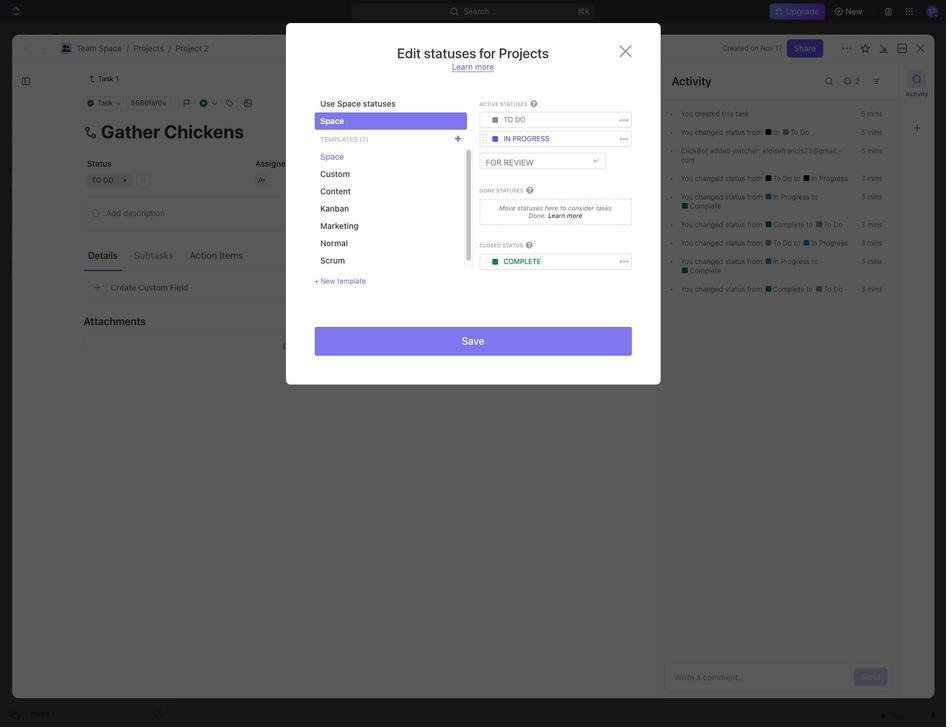 Task type: vqa. For each thing, say whether or not it's contained in the screenshot.
Edit Field
no



Task type: describe. For each thing, give the bounding box(es) containing it.
user group image inside 'sidebar' navigation
[[12, 226, 20, 233]]

attachments
[[84, 315, 146, 327]]

content
[[320, 186, 351, 196]]

board
[[215, 106, 238, 116]]

user group image inside team space "link"
[[183, 34, 190, 40]]

1 horizontal spatial team space link
[[179, 30, 242, 44]]

statuses for edit
[[424, 45, 476, 61]]

9 mins from the top
[[867, 285, 883, 294]]

17
[[776, 44, 783, 52]]

create custom field button
[[84, 276, 580, 299]]

assignees
[[481, 135, 515, 144]]

activity inside task sidebar content section
[[672, 74, 712, 88]]

task for bottommost "add task" button
[[249, 240, 267, 250]]

consider
[[568, 204, 594, 212]]

custom inside edit statuses for projects dialog
[[320, 169, 350, 179]]

6 from from the top
[[747, 257, 762, 266]]

1 horizontal spatial projects
[[264, 32, 294, 42]]

upload
[[358, 342, 380, 351]]

custom inside the create custom field 'button'
[[138, 283, 168, 292]]

save
[[462, 335, 485, 347]]

nov
[[761, 44, 774, 52]]

home link
[[5, 56, 167, 74]]

⌘k
[[578, 6, 590, 16]]

favorites button
[[5, 165, 44, 179]]

6 you from the top
[[681, 239, 693, 247]]

in progress inside edit statuses for projects dialog
[[504, 135, 550, 143]]

2 changed status from from the top
[[693, 174, 764, 183]]

spaces
[[9, 187, 34, 196]]

more inside edit statuses for projects learn more
[[475, 62, 494, 72]]

customize button
[[833, 104, 892, 120]]

7 changed from the top
[[695, 285, 723, 294]]

task inside "link"
[[98, 74, 114, 83]]

2 from from the top
[[747, 174, 762, 183]]

for
[[479, 45, 496, 61]]

7 mins from the top
[[867, 239, 883, 247]]

4 3 mins from the top
[[861, 239, 883, 247]]

task for middle "add task" button
[[325, 163, 340, 171]]

learn more
[[547, 212, 583, 219]]

created
[[723, 44, 749, 52]]

1 inside button
[[270, 221, 274, 230]]

sidebar navigation
[[0, 23, 172, 727]]

automations button
[[842, 28, 902, 46]]

create
[[111, 283, 136, 292]]

Search tasks... text field
[[803, 131, 918, 148]]

action items
[[190, 250, 243, 260]]

5 3 mins from the top
[[861, 257, 883, 266]]

1 horizontal spatial more
[[567, 212, 583, 219]]

edit statuses for projects learn more
[[397, 45, 549, 72]]

active
[[480, 101, 499, 107]]

automations
[[848, 32, 896, 42]]

share button down upgrade
[[801, 28, 837, 46]]

1 5 from the top
[[861, 110, 865, 118]]

space for team space
[[216, 32, 239, 42]]

marketing
[[320, 221, 359, 231]]

5 changed from the top
[[695, 239, 723, 247]]

board link
[[213, 104, 238, 120]]

add for middle "add task" button
[[310, 163, 323, 171]]

Enter a status text field
[[486, 153, 586, 169]]

dropdown menu image for in progress
[[492, 136, 498, 142]]

5 from from the top
[[747, 239, 762, 247]]

3 3 from the top
[[861, 220, 865, 229]]

3 from from the top
[[747, 193, 762, 201]]

move
[[500, 204, 516, 212]]

upgrade link
[[770, 3, 825, 20]]

share button right the '17'
[[787, 39, 823, 58]]

status
[[87, 159, 112, 168]]

user group image
[[62, 45, 70, 52]]

task for the top "add task" button
[[881, 74, 898, 84]]

5 changed status from from the top
[[693, 239, 764, 247]]

0 vertical spatial learn more link
[[452, 62, 494, 72]]

action
[[190, 250, 217, 260]]

projects for team
[[134, 43, 164, 53]]

1 3 from the top
[[861, 174, 865, 183]]

statuses for active
[[500, 101, 528, 107]]

use
[[320, 99, 335, 108]]

subtasks button
[[129, 245, 178, 266]]

use space statuses
[[320, 99, 396, 108]]

3 mins from the top
[[867, 147, 883, 155]]

task 1
[[98, 74, 119, 83]]

task sidebar navigation tab list
[[905, 70, 930, 137]]

1 changed status from from the top
[[693, 128, 764, 137]]

6 3 mins from the top
[[861, 285, 883, 294]]

add task for middle "add task" button
[[310, 163, 340, 171]]

projects for edit
[[499, 45, 549, 61]]

inbox link
[[5, 76, 167, 94]]

0 horizontal spatial /
[[127, 43, 129, 53]]

task 2
[[232, 221, 257, 230]]

clickbot
[[681, 147, 708, 155]]

space for team space / projects / project 2
[[99, 43, 122, 53]]

done
[[480, 188, 495, 194]]

(7)
[[360, 135, 369, 143]]

eloisefrancis23@gmail.
[[763, 147, 842, 155]]

4 mins from the top
[[867, 174, 883, 183]]

items
[[219, 250, 243, 260]]

field
[[170, 283, 188, 292]]

3 changed from the top
[[695, 193, 723, 201]]

template
[[337, 277, 366, 286]]

task left 1 button
[[232, 221, 250, 230]]

scrum
[[320, 256, 345, 265]]

2 3 from the top
[[861, 193, 865, 201]]

6 3 from the top
[[861, 285, 865, 294]]

com
[[681, 147, 842, 164]]

3 3 mins from the top
[[861, 220, 883, 229]]

files
[[317, 342, 331, 351]]

details button
[[84, 245, 122, 266]]

1 3 mins from the top
[[861, 174, 883, 183]]

drop
[[283, 342, 299, 351]]

send
[[861, 672, 880, 682]]

table
[[350, 106, 370, 116]]

customize
[[848, 106, 889, 116]]

task
[[736, 110, 749, 118]]

5 3 from the top
[[861, 257, 865, 266]]

watcher:
[[733, 147, 761, 155]]

share for share button underneath upgrade
[[808, 32, 830, 42]]

created
[[695, 110, 720, 118]]

added watcher:
[[708, 147, 763, 155]]

closed
[[480, 242, 501, 249]]

details
[[88, 250, 118, 260]]

templates (7)
[[320, 135, 369, 143]]

in inside edit statuses for projects dialog
[[504, 135, 511, 143]]

7 changed status from from the top
[[693, 285, 764, 294]]

action items button
[[185, 245, 248, 266]]

gantt
[[392, 106, 413, 116]]

assigned
[[256, 159, 291, 168]]

inbox
[[28, 80, 48, 89]]

8 mins from the top
[[867, 257, 883, 266]]

table link
[[348, 104, 370, 120]]

eloisefrancis23@gmail. com
[[681, 147, 842, 164]]

6 mins from the top
[[867, 220, 883, 229]]



Task type: locate. For each thing, give the bounding box(es) containing it.
new button
[[830, 2, 870, 21]]

0 vertical spatial dropdown menu image
[[492, 117, 498, 123]]

0 vertical spatial new
[[846, 6, 863, 16]]

add left description
[[106, 208, 121, 218]]

0 vertical spatial learn
[[452, 62, 473, 72]]

learn more link down consider at the right top of the page
[[547, 212, 583, 219]]

assigned to
[[256, 159, 301, 168]]

1 vertical spatial more
[[567, 212, 583, 219]]

8686faf0v button
[[126, 96, 171, 110]]

custom up "content"
[[320, 169, 350, 179]]

add for bottommost "add task" button
[[232, 240, 247, 250]]

dropdown menu image for to do
[[492, 117, 498, 123]]

0 horizontal spatial here
[[333, 342, 347, 351]]

user group image up project
[[183, 34, 190, 40]]

add task for the top "add task" button
[[863, 74, 898, 84]]

assignees button
[[466, 133, 520, 147]]

projects
[[264, 32, 294, 42], [134, 43, 164, 53], [499, 45, 549, 61]]

tree
[[5, 201, 167, 356]]

3
[[861, 174, 865, 183], [861, 193, 865, 201], [861, 220, 865, 229], [861, 239, 865, 247], [861, 257, 865, 266], [861, 285, 865, 294]]

2 vertical spatial add task button
[[227, 239, 271, 253]]

here
[[545, 204, 559, 212], [333, 342, 347, 351]]

0 vertical spatial 5 mins
[[861, 110, 883, 118]]

progress
[[513, 135, 550, 143], [223, 163, 261, 171], [819, 174, 848, 183], [781, 193, 810, 201], [819, 239, 848, 247], [781, 257, 810, 266]]

add down the task 2
[[232, 240, 247, 250]]

task up "content"
[[325, 163, 340, 171]]

share
[[808, 32, 830, 42], [794, 43, 816, 53]]

0 horizontal spatial more
[[475, 62, 494, 72]]

1 vertical spatial custom
[[138, 283, 168, 292]]

1 horizontal spatial learn
[[548, 212, 565, 219]]

1 vertical spatial 5
[[861, 128, 865, 137]]

in
[[504, 135, 511, 143], [214, 163, 221, 171], [811, 174, 817, 183], [773, 193, 779, 201], [811, 239, 817, 247], [773, 257, 779, 266]]

1 horizontal spatial projects link
[[249, 30, 297, 44]]

to do inside edit statuses for projects dialog
[[504, 116, 526, 124]]

7 from from the top
[[747, 285, 762, 294]]

user group image down 'spaces'
[[12, 226, 20, 233]]

1 vertical spatial dropdown menu image
[[492, 136, 498, 142]]

share right the '17'
[[794, 43, 816, 53]]

1 from from the top
[[747, 128, 762, 137]]

0 horizontal spatial team
[[76, 43, 97, 53]]

your
[[301, 342, 315, 351]]

in progress
[[504, 135, 550, 143], [214, 163, 261, 171], [809, 174, 848, 183], [771, 193, 812, 201], [809, 239, 848, 247], [771, 257, 812, 266]]

0 vertical spatial activity
[[672, 74, 712, 88]]

team up project 2 link on the top
[[194, 32, 214, 42]]

you created this task
[[681, 110, 749, 118]]

/ right team space
[[244, 32, 247, 42]]

2 vertical spatial 5
[[861, 147, 865, 155]]

2 vertical spatial add task
[[232, 240, 267, 250]]

projects link right team space
[[249, 30, 297, 44]]

1 mins from the top
[[867, 110, 883, 118]]

user group image
[[183, 34, 190, 40], [12, 226, 20, 233]]

team space link
[[179, 30, 242, 44], [76, 43, 122, 53]]

4 3 from the top
[[861, 239, 865, 247]]

to inside drop your files here to upload
[[349, 342, 356, 351]]

to inside move statuses here to consider tasks done.
[[560, 204, 566, 212]]

0 horizontal spatial add task button
[[227, 239, 271, 253]]

add task button
[[856, 70, 905, 88], [296, 160, 345, 174], [227, 239, 271, 253]]

1 vertical spatial add task button
[[296, 160, 345, 174]]

5 mins for changed status from
[[861, 128, 883, 137]]

6 changed status from from the top
[[693, 257, 764, 266]]

search...
[[464, 6, 497, 16]]

1 you from the top
[[681, 110, 693, 118]]

1 inside "link"
[[115, 74, 119, 83]]

0 horizontal spatial projects
[[134, 43, 164, 53]]

1 vertical spatial share
[[794, 43, 816, 53]]

0 vertical spatial user group image
[[183, 34, 190, 40]]

learn more link
[[452, 62, 494, 72], [547, 212, 583, 219]]

add task button up "content"
[[296, 160, 345, 174]]

2 you from the top
[[681, 128, 693, 137]]

home
[[28, 60, 50, 70]]

task sidebar content section
[[657, 63, 900, 698]]

task 1 link
[[84, 72, 123, 86]]

0 horizontal spatial learn more link
[[452, 62, 494, 72]]

0 horizontal spatial user group image
[[12, 226, 20, 233]]

0 vertical spatial more
[[475, 62, 494, 72]]

space for use space statuses
[[337, 99, 361, 108]]

0 horizontal spatial team space link
[[76, 43, 122, 53]]

active statuses
[[480, 101, 528, 107]]

1 horizontal spatial team
[[194, 32, 214, 42]]

subtasks
[[134, 250, 174, 260]]

1 vertical spatial learn more link
[[547, 212, 583, 219]]

1 horizontal spatial 1
[[270, 221, 274, 230]]

1 vertical spatial 5 mins
[[861, 128, 883, 137]]

on
[[751, 44, 759, 52]]

1 horizontal spatial here
[[545, 204, 559, 212]]

5 mins for added watcher:
[[861, 147, 883, 155]]

project 2 link
[[176, 43, 209, 53]]

8686faf0v
[[131, 99, 166, 107]]

2 mins from the top
[[867, 128, 883, 137]]

1 button
[[259, 220, 275, 231]]

statuses inside edit statuses for projects learn more
[[424, 45, 476, 61]]

complete
[[504, 257, 541, 266]]

this
[[722, 110, 734, 118]]

statuses for done
[[496, 188, 524, 194]]

2 horizontal spatial add task
[[863, 74, 898, 84]]

2 horizontal spatial add task button
[[856, 70, 905, 88]]

add up "content"
[[310, 163, 323, 171]]

edit statuses for projects dialog
[[286, 23, 661, 385]]

0 vertical spatial here
[[545, 204, 559, 212]]

0 vertical spatial custom
[[320, 169, 350, 179]]

3 5 from the top
[[861, 147, 865, 155]]

more
[[475, 62, 494, 72], [567, 212, 583, 219]]

1 horizontal spatial custom
[[320, 169, 350, 179]]

more down for
[[475, 62, 494, 72]]

team for team space
[[194, 32, 214, 42]]

new
[[846, 6, 863, 16], [321, 277, 335, 286]]

2 horizontal spatial /
[[244, 32, 247, 42]]

4 changed from the top
[[695, 220, 723, 229]]

2 horizontal spatial projects
[[499, 45, 549, 61]]

team space
[[194, 32, 239, 42]]

space
[[216, 32, 239, 42], [99, 43, 122, 53], [337, 99, 361, 108], [320, 116, 344, 126], [320, 152, 344, 162]]

here inside drop your files here to upload
[[333, 342, 347, 351]]

0 vertical spatial add task
[[863, 74, 898, 84]]

3 you from the top
[[681, 174, 693, 183]]

invite
[[30, 709, 50, 718]]

here inside move statuses here to consider tasks done.
[[545, 204, 559, 212]]

calendar link
[[292, 104, 329, 120]]

done.
[[529, 212, 547, 219]]

4 you from the top
[[681, 193, 693, 201]]

0 horizontal spatial activity
[[672, 74, 712, 88]]

progress inside edit statuses for projects dialog
[[513, 135, 550, 143]]

complete
[[688, 202, 721, 211], [771, 220, 807, 229], [688, 266, 721, 275], [771, 285, 807, 294]]

activity inside task sidebar navigation tab list
[[906, 91, 928, 97]]

team for team space / projects / project 2
[[76, 43, 97, 53]]

4 changed status from from the top
[[693, 220, 764, 229]]

new up automations
[[846, 6, 863, 16]]

1 horizontal spatial new
[[846, 6, 863, 16]]

1 vertical spatial 1
[[270, 221, 274, 230]]

task down the team space / projects / project 2
[[98, 74, 114, 83]]

add description
[[106, 208, 165, 218]]

0 vertical spatial 1
[[115, 74, 119, 83]]

closed status
[[480, 242, 523, 249]]

tasks
[[596, 204, 612, 212]]

status inside dialog
[[503, 242, 523, 249]]

0 horizontal spatial new
[[321, 277, 335, 286]]

5 mins
[[861, 110, 883, 118], [861, 128, 883, 137], [861, 147, 883, 155]]

done statuses
[[480, 188, 524, 194]]

0 horizontal spatial projects link
[[134, 43, 164, 53]]

custom left field
[[138, 283, 168, 292]]

share down upgrade
[[808, 32, 830, 42]]

task
[[881, 74, 898, 84], [98, 74, 114, 83], [325, 163, 340, 171], [232, 221, 250, 230], [249, 240, 267, 250]]

statuses inside move statuses here to consider tasks done.
[[518, 204, 543, 212]]

1 vertical spatial here
[[333, 342, 347, 351]]

new inside edit statuses for projects dialog
[[321, 277, 335, 286]]

add task for bottommost "add task" button
[[232, 240, 267, 250]]

1 changed from the top
[[695, 128, 723, 137]]

move statuses here to consider tasks done.
[[500, 204, 612, 219]]

changed status from
[[693, 128, 764, 137], [693, 174, 764, 183], [693, 193, 764, 201], [693, 220, 764, 229], [693, 239, 764, 247], [693, 257, 764, 266], [693, 285, 764, 294]]

0 vertical spatial add task button
[[856, 70, 905, 88]]

space inside "link"
[[216, 32, 239, 42]]

2 dropdown menu image from the top
[[492, 136, 498, 142]]

5 mins from the top
[[867, 193, 883, 201]]

drop your files here to upload
[[283, 342, 380, 351]]

team
[[194, 32, 214, 42], [76, 43, 97, 53]]

0 vertical spatial 5
[[861, 110, 865, 118]]

0 horizontal spatial 1
[[115, 74, 119, 83]]

6 changed from the top
[[695, 257, 723, 266]]

add task up customize
[[863, 74, 898, 84]]

2 vertical spatial 5 mins
[[861, 147, 883, 155]]

1 5 mins from the top
[[861, 110, 883, 118]]

1 vertical spatial user group image
[[12, 226, 20, 233]]

team space / projects / project 2
[[76, 43, 209, 53]]

custom
[[320, 169, 350, 179], [138, 283, 168, 292]]

1 vertical spatial team
[[76, 43, 97, 53]]

add task button down the task 2
[[227, 239, 271, 253]]

1 vertical spatial learn
[[548, 212, 565, 219]]

edit
[[397, 45, 421, 61]]

do inside edit statuses for projects dialog
[[515, 116, 526, 124]]

1 vertical spatial new
[[321, 277, 335, 286]]

kanban
[[320, 204, 349, 213]]

added
[[710, 147, 731, 155]]

1 dropdown menu image from the top
[[492, 117, 498, 123]]

1 horizontal spatial user group image
[[183, 34, 190, 40]]

favorites
[[9, 167, 40, 176]]

save button
[[315, 327, 632, 356]]

/ left project
[[169, 43, 171, 53]]

here up learn more
[[545, 204, 559, 212]]

new right +
[[321, 277, 335, 286]]

7 you from the top
[[681, 257, 693, 266]]

8 you from the top
[[681, 285, 693, 294]]

upgrade
[[786, 6, 819, 16]]

more down consider at the right top of the page
[[567, 212, 583, 219]]

5 you from the top
[[681, 220, 693, 229]]

1 horizontal spatial add task button
[[296, 160, 345, 174]]

created on nov 17
[[723, 44, 783, 52]]

5 for changed status from
[[861, 128, 865, 137]]

3 changed status from from the top
[[693, 193, 764, 201]]

2 5 mins from the top
[[861, 128, 883, 137]]

to do
[[504, 116, 526, 124], [789, 128, 809, 137], [771, 174, 794, 183], [822, 220, 843, 229], [771, 239, 794, 247], [214, 273, 236, 281], [822, 285, 843, 294]]

1 horizontal spatial learn more link
[[547, 212, 583, 219]]

learn inside edit statuses for projects learn more
[[452, 62, 473, 72]]

Edit task name text field
[[84, 121, 580, 142]]

description
[[123, 208, 165, 218]]

task down 1 button
[[249, 240, 267, 250]]

statuses for move
[[518, 204, 543, 212]]

0 vertical spatial team
[[194, 32, 214, 42]]

projects inside edit statuses for projects learn more
[[499, 45, 549, 61]]

share for share button to the right of the '17'
[[794, 43, 816, 53]]

0 vertical spatial share
[[808, 32, 830, 42]]

create custom field
[[111, 283, 188, 292]]

1 horizontal spatial activity
[[906, 91, 928, 97]]

/
[[244, 32, 247, 42], [127, 43, 129, 53], [169, 43, 171, 53]]

add task button up customize
[[856, 70, 905, 88]]

0 horizontal spatial add task
[[232, 240, 267, 250]]

normal
[[320, 238, 348, 248]]

projects link left project
[[134, 43, 164, 53]]

to
[[504, 116, 513, 124], [773, 128, 782, 137], [791, 128, 798, 137], [293, 159, 301, 168], [773, 174, 781, 183], [794, 174, 802, 183], [812, 193, 818, 201], [560, 204, 566, 212], [807, 220, 815, 229], [824, 220, 832, 229], [773, 239, 781, 247], [794, 239, 802, 247], [812, 257, 818, 266], [214, 273, 224, 281], [807, 285, 815, 294], [824, 285, 832, 294], [349, 342, 356, 351]]

4 from from the top
[[747, 220, 762, 229]]

new inside button
[[846, 6, 863, 16]]

send button
[[854, 668, 887, 686]]

3 5 mins from the top
[[861, 147, 883, 155]]

learn more link down for
[[452, 62, 494, 72]]

calendar
[[294, 106, 329, 116]]

add inside button
[[106, 208, 121, 218]]

0 horizontal spatial custom
[[138, 283, 168, 292]]

add task up "content"
[[310, 163, 340, 171]]

tree inside 'sidebar' navigation
[[5, 201, 167, 356]]

1 horizontal spatial /
[[169, 43, 171, 53]]

gantt link
[[389, 104, 413, 120]]

1 vertical spatial activity
[[906, 91, 928, 97]]

changed
[[695, 128, 723, 137], [695, 174, 723, 183], [695, 193, 723, 201], [695, 220, 723, 229], [695, 239, 723, 247], [695, 257, 723, 266], [695, 285, 723, 294]]

0 horizontal spatial learn
[[452, 62, 473, 72]]

1 vertical spatial add task
[[310, 163, 340, 171]]

1
[[115, 74, 119, 83], [270, 221, 274, 230]]

mins
[[867, 110, 883, 118], [867, 128, 883, 137], [867, 147, 883, 155], [867, 174, 883, 183], [867, 193, 883, 201], [867, 220, 883, 229], [867, 239, 883, 247], [867, 257, 883, 266], [867, 285, 883, 294]]

dropdown menu image
[[492, 117, 498, 123], [492, 136, 498, 142]]

add up customize
[[863, 74, 878, 84]]

task left task sidebar navigation tab list
[[881, 74, 898, 84]]

team inside "link"
[[194, 32, 214, 42]]

/ up home 'link'
[[127, 43, 129, 53]]

team up home 'link'
[[76, 43, 97, 53]]

1 horizontal spatial add task
[[310, 163, 340, 171]]

2 changed from the top
[[695, 174, 723, 183]]

2 3 mins from the top
[[861, 193, 883, 201]]

here right files
[[333, 342, 347, 351]]

add for the top "add task" button
[[863, 74, 878, 84]]

5 for added watcher:
[[861, 147, 865, 155]]

add task down the task 2
[[232, 240, 267, 250]]

+ new template
[[315, 277, 366, 286]]

2 5 from the top
[[861, 128, 865, 137]]



